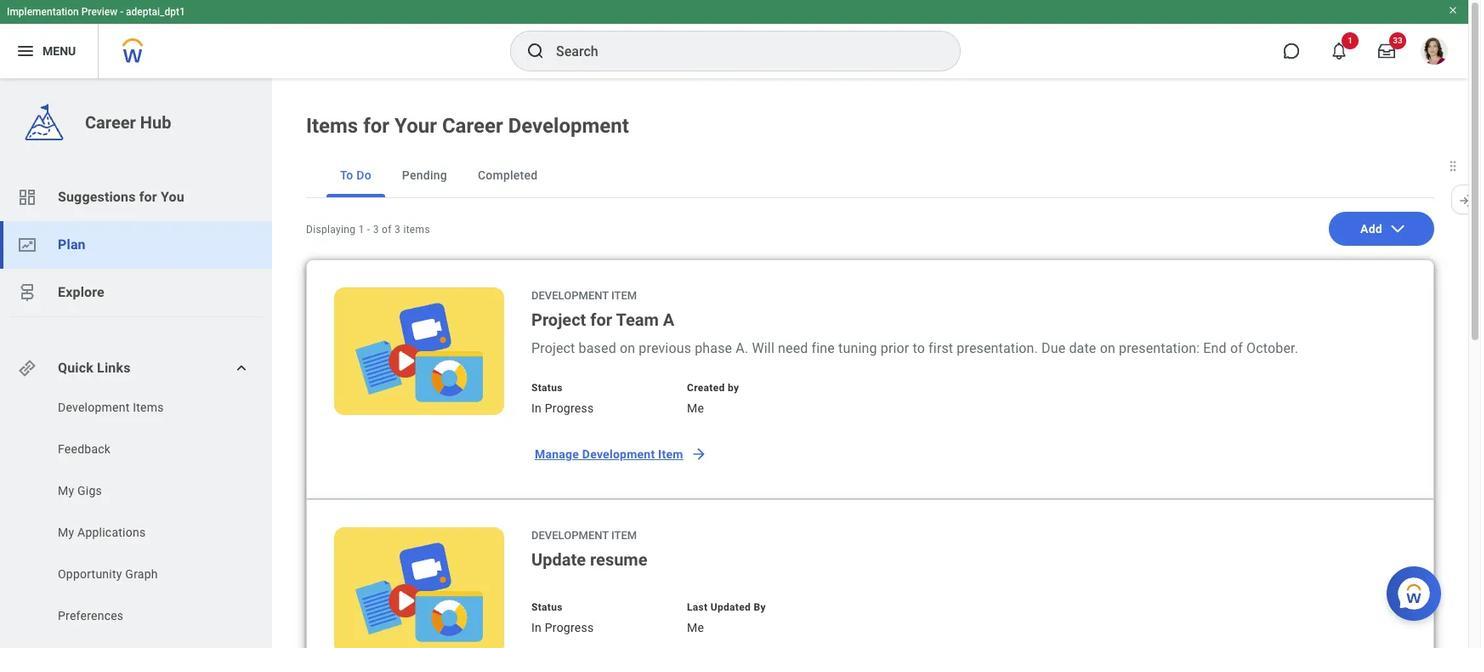 Task type: vqa. For each thing, say whether or not it's contained in the screenshot.
Usage by Content Provider at the top left of page
no



Task type: locate. For each thing, give the bounding box(es) containing it.
1 horizontal spatial 3
[[395, 224, 401, 236]]

development
[[508, 114, 629, 138], [532, 289, 609, 302], [58, 401, 130, 414], [582, 447, 655, 461], [532, 529, 609, 542]]

quick links element
[[17, 351, 259, 385]]

item left arrow right icon
[[658, 447, 683, 461]]

2 list from the top
[[0, 399, 272, 648]]

progress for by
[[545, 621, 594, 634]]

last
[[687, 601, 708, 613]]

2 3 from the left
[[395, 224, 401, 236]]

2 project from the top
[[532, 340, 575, 356]]

suggestions for you
[[58, 189, 184, 205]]

1 vertical spatial -
[[367, 224, 370, 236]]

1 vertical spatial status in progress
[[532, 601, 594, 634]]

1 vertical spatial items
[[133, 401, 164, 414]]

2 on from the left
[[1100, 340, 1116, 356]]

october.
[[1247, 340, 1299, 356]]

development right manage
[[582, 447, 655, 461]]

my gigs
[[58, 484, 102, 498]]

my down my gigs
[[58, 526, 74, 539]]

item inside the 'development item project for team a'
[[612, 289, 637, 302]]

1 vertical spatial progress
[[545, 621, 594, 634]]

profile logan mcneil image
[[1421, 37, 1448, 68]]

fine
[[812, 340, 835, 356]]

suggestions for you link
[[0, 173, 272, 221]]

2 status in progress from the top
[[532, 601, 594, 634]]

project inside the 'development item project for team a'
[[532, 310, 586, 330]]

1 project from the top
[[532, 310, 586, 330]]

1 vertical spatial list
[[0, 399, 272, 648]]

2 status from the top
[[532, 601, 563, 613]]

development inside development item update resume
[[532, 529, 609, 542]]

2 me from the top
[[687, 621, 704, 634]]

progress down update
[[545, 621, 594, 634]]

Search Workday  search field
[[556, 32, 925, 70]]

item up resume at the left bottom of page
[[612, 529, 637, 542]]

me down created
[[687, 401, 704, 415]]

of left items
[[382, 224, 392, 236]]

items down the quick links element
[[133, 401, 164, 414]]

0 vertical spatial for
[[363, 114, 390, 138]]

0 horizontal spatial -
[[120, 6, 123, 18]]

- right preview
[[120, 6, 123, 18]]

0 vertical spatial -
[[120, 6, 123, 18]]

0 vertical spatial of
[[382, 224, 392, 236]]

for inside suggestions for you link
[[139, 189, 157, 205]]

0 vertical spatial in
[[532, 401, 542, 415]]

- right displaying
[[367, 224, 370, 236]]

career left the hub
[[85, 112, 136, 133]]

status down update
[[532, 601, 563, 613]]

items inside list
[[133, 401, 164, 414]]

1 vertical spatial me
[[687, 621, 704, 634]]

career right your
[[442, 114, 503, 138]]

you
[[161, 189, 184, 205]]

1 horizontal spatial items
[[306, 114, 358, 138]]

0 vertical spatial progress
[[545, 401, 594, 415]]

progress
[[545, 401, 594, 415], [545, 621, 594, 634]]

0 horizontal spatial on
[[620, 340, 636, 356]]

will
[[752, 340, 775, 356]]

0 vertical spatial items
[[306, 114, 358, 138]]

explore
[[58, 284, 105, 300]]

in
[[532, 401, 542, 415], [532, 621, 542, 634]]

in down update
[[532, 621, 542, 634]]

of right end
[[1231, 340, 1243, 356]]

applications
[[77, 526, 146, 539]]

my
[[58, 484, 74, 498], [58, 526, 74, 539]]

search image
[[526, 41, 546, 61]]

item for for
[[612, 289, 637, 302]]

0 vertical spatial item
[[612, 289, 637, 302]]

1 vertical spatial status
[[532, 601, 563, 613]]

1 vertical spatial of
[[1231, 340, 1243, 356]]

0 horizontal spatial for
[[139, 189, 157, 205]]

close environment banner image
[[1448, 5, 1459, 15]]

item up the team
[[612, 289, 637, 302]]

created
[[687, 382, 725, 394]]

status in progress
[[532, 382, 594, 415], [532, 601, 594, 634]]

menu banner
[[0, 0, 1469, 78]]

on
[[620, 340, 636, 356], [1100, 340, 1116, 356]]

1 horizontal spatial of
[[1231, 340, 1243, 356]]

displaying
[[306, 224, 356, 236]]

add button
[[1329, 212, 1435, 246]]

33
[[1393, 36, 1403, 45]]

1 inside button
[[1348, 36, 1353, 45]]

for up based
[[590, 310, 612, 330]]

2 my from the top
[[58, 526, 74, 539]]

development down quick links
[[58, 401, 130, 414]]

-
[[120, 6, 123, 18], [367, 224, 370, 236]]

my applications link
[[56, 524, 231, 541]]

1 list from the top
[[0, 173, 272, 316]]

33 button
[[1368, 32, 1407, 70]]

1 in from the top
[[532, 401, 542, 415]]

development inside button
[[582, 447, 655, 461]]

development items
[[58, 401, 164, 414]]

on right based
[[620, 340, 636, 356]]

1 right displaying
[[358, 224, 364, 236]]

items
[[403, 224, 430, 236]]

0 horizontal spatial 3
[[373, 224, 379, 236]]

item
[[612, 289, 637, 302], [658, 447, 683, 461], [612, 529, 637, 542]]

implementation preview -   adeptai_dpt1
[[7, 6, 185, 18]]

project left based
[[532, 340, 575, 356]]

1 my from the top
[[58, 484, 74, 498]]

0 vertical spatial status
[[532, 382, 563, 394]]

end
[[1204, 340, 1227, 356]]

1 right 'notifications large' icon
[[1348, 36, 1353, 45]]

status in progress down update
[[532, 601, 594, 634]]

your
[[395, 114, 437, 138]]

0 vertical spatial project
[[532, 310, 586, 330]]

items
[[306, 114, 358, 138], [133, 401, 164, 414]]

0 vertical spatial 1
[[1348, 36, 1353, 45]]

1
[[1348, 36, 1353, 45], [358, 224, 364, 236]]

for
[[363, 114, 390, 138], [139, 189, 157, 205], [590, 310, 612, 330]]

development up based
[[532, 289, 609, 302]]

2 vertical spatial item
[[612, 529, 637, 542]]

me
[[687, 401, 704, 415], [687, 621, 704, 634]]

adeptai_dpt1
[[126, 6, 185, 18]]

my left gigs
[[58, 484, 74, 498]]

1 vertical spatial 1
[[358, 224, 364, 236]]

1 vertical spatial in
[[532, 621, 542, 634]]

0 horizontal spatial of
[[382, 224, 392, 236]]

chevron down image
[[1390, 220, 1407, 237]]

update
[[532, 549, 586, 570]]

development inside the 'development item project for team a'
[[532, 289, 609, 302]]

development up 'completed'
[[508, 114, 629, 138]]

last updated by me
[[687, 601, 766, 634]]

status
[[532, 382, 563, 394], [532, 601, 563, 613]]

status in progress up manage
[[532, 382, 594, 415]]

development inside list
[[58, 401, 130, 414]]

prior
[[881, 340, 909, 356]]

items up to
[[306, 114, 358, 138]]

1 horizontal spatial on
[[1100, 340, 1116, 356]]

item inside development item update resume
[[612, 529, 637, 542]]

development item project for team a
[[532, 289, 675, 330]]

3
[[373, 224, 379, 236], [395, 224, 401, 236]]

to do button
[[327, 153, 385, 197]]

graph
[[125, 567, 158, 581]]

0 horizontal spatial items
[[133, 401, 164, 414]]

project up based
[[532, 310, 586, 330]]

1 vertical spatial item
[[658, 447, 683, 461]]

tab list
[[306, 153, 1435, 198]]

item inside 'manage development item' button
[[658, 447, 683, 461]]

updated
[[711, 601, 751, 613]]

1 me from the top
[[687, 401, 704, 415]]

1 horizontal spatial -
[[367, 224, 370, 236]]

- inside menu banner
[[120, 6, 123, 18]]

gigs
[[77, 484, 102, 498]]

1 status in progress from the top
[[532, 382, 594, 415]]

on right date
[[1100, 340, 1116, 356]]

2 vertical spatial for
[[590, 310, 612, 330]]

links
[[97, 360, 131, 376]]

progress up manage
[[545, 401, 594, 415]]

1 status from the top
[[532, 382, 563, 394]]

0 vertical spatial status in progress
[[532, 382, 594, 415]]

career
[[85, 112, 136, 133], [442, 114, 503, 138]]

arrow right image
[[690, 446, 707, 463]]

for for you
[[139, 189, 157, 205]]

list containing suggestions for you
[[0, 173, 272, 316]]

1 horizontal spatial for
[[363, 114, 390, 138]]

2 horizontal spatial for
[[590, 310, 612, 330]]

manage
[[535, 447, 579, 461]]

project
[[532, 310, 586, 330], [532, 340, 575, 356]]

development for development item project for team a
[[532, 289, 609, 302]]

presentation:
[[1119, 340, 1200, 356]]

development up update
[[532, 529, 609, 542]]

development item update resume
[[532, 529, 648, 570]]

by
[[728, 382, 739, 394]]

of
[[382, 224, 392, 236], [1231, 340, 1243, 356]]

1 on from the left
[[620, 340, 636, 356]]

0 vertical spatial list
[[0, 173, 272, 316]]

1 horizontal spatial 1
[[1348, 36, 1353, 45]]

in up manage
[[532, 401, 542, 415]]

menu button
[[0, 24, 98, 78]]

for left your
[[363, 114, 390, 138]]

status in progress for by
[[532, 601, 594, 634]]

1 progress from the top
[[545, 401, 594, 415]]

my for my applications
[[58, 526, 74, 539]]

2 progress from the top
[[545, 621, 594, 634]]

to
[[340, 168, 353, 182]]

for left you
[[139, 189, 157, 205]]

status up manage
[[532, 382, 563, 394]]

1 3 from the left
[[373, 224, 379, 236]]

0 vertical spatial my
[[58, 484, 74, 498]]

in for by
[[532, 621, 542, 634]]

1 vertical spatial project
[[532, 340, 575, 356]]

completed button
[[464, 153, 551, 197]]

me inside last updated by me
[[687, 621, 704, 634]]

1 vertical spatial my
[[58, 526, 74, 539]]

list
[[0, 173, 272, 316], [0, 399, 272, 648]]

0 vertical spatial me
[[687, 401, 704, 415]]

1 button
[[1321, 32, 1359, 70]]

1 vertical spatial for
[[139, 189, 157, 205]]

menu
[[43, 44, 76, 58]]

me down last
[[687, 621, 704, 634]]

2 in from the top
[[532, 621, 542, 634]]



Task type: describe. For each thing, give the bounding box(es) containing it.
chevron up small image
[[233, 360, 250, 377]]

previous
[[639, 340, 692, 356]]

manage development item
[[535, 447, 683, 461]]

for for your
[[363, 114, 390, 138]]

opportunity
[[58, 567, 122, 581]]

0 horizontal spatial 1
[[358, 224, 364, 236]]

list containing development items
[[0, 399, 272, 648]]

me inside the created by me
[[687, 401, 704, 415]]

add
[[1361, 222, 1383, 236]]

onboarding home image
[[17, 235, 37, 255]]

my for my gigs
[[58, 484, 74, 498]]

- for 3
[[367, 224, 370, 236]]

pending button
[[389, 153, 461, 197]]

- for adeptai_dpt1
[[120, 6, 123, 18]]

date
[[1069, 340, 1097, 356]]

opportunity graph
[[58, 567, 158, 581]]

explore link
[[0, 269, 272, 316]]

status in progress for me
[[532, 382, 594, 415]]

status for by
[[532, 601, 563, 613]]

item for resume
[[612, 529, 637, 542]]

development items link
[[56, 399, 231, 416]]

manage development item button
[[525, 437, 714, 471]]

hub
[[140, 112, 171, 133]]

link image
[[17, 358, 37, 378]]

need
[[778, 340, 808, 356]]

based
[[579, 340, 616, 356]]

my gigs link
[[56, 482, 231, 499]]

plan
[[58, 236, 86, 253]]

phase
[[695, 340, 732, 356]]

development for development item update resume
[[532, 529, 609, 542]]

in for me
[[532, 401, 542, 415]]

preferences
[[58, 609, 124, 623]]

created by me
[[687, 382, 739, 415]]

status for me
[[532, 382, 563, 394]]

preview
[[81, 6, 118, 18]]

to
[[913, 340, 925, 356]]

notifications large image
[[1331, 43, 1348, 60]]

displaying 1 - 3 of 3 items
[[306, 224, 430, 236]]

project based on previous phase a. will need fine tuning prior to first presentation. due date on presentation: end of october.
[[532, 340, 1299, 356]]

career hub
[[85, 112, 171, 133]]

timeline milestone image
[[17, 282, 37, 303]]

completed
[[478, 168, 538, 182]]

for inside the 'development item project for team a'
[[590, 310, 612, 330]]

suggestions
[[58, 189, 136, 205]]

progress for me
[[545, 401, 594, 415]]

development for development items
[[58, 401, 130, 414]]

0 horizontal spatial career
[[85, 112, 136, 133]]

to do
[[340, 168, 372, 182]]

plan link
[[0, 221, 272, 269]]

feedback link
[[56, 441, 231, 458]]

a
[[663, 310, 675, 330]]

1 horizontal spatial career
[[442, 114, 503, 138]]

first
[[929, 340, 954, 356]]

my applications
[[58, 526, 146, 539]]

quick links
[[58, 360, 131, 376]]

preferences link
[[56, 607, 231, 624]]

tab list containing to do
[[306, 153, 1435, 198]]

a.
[[736, 340, 749, 356]]

dashboard image
[[17, 187, 37, 208]]

tuning
[[839, 340, 877, 356]]

team
[[616, 310, 659, 330]]

by
[[754, 601, 766, 613]]

justify image
[[15, 41, 36, 61]]

feedback
[[58, 442, 111, 456]]

presentation.
[[957, 340, 1038, 356]]

inbox large image
[[1379, 43, 1396, 60]]

items for your career development
[[306, 114, 629, 138]]

pending
[[402, 168, 447, 182]]

resume
[[590, 549, 648, 570]]

implementation
[[7, 6, 79, 18]]

opportunity graph link
[[56, 566, 231, 583]]

quick
[[58, 360, 93, 376]]

due
[[1042, 340, 1066, 356]]

do
[[357, 168, 372, 182]]



